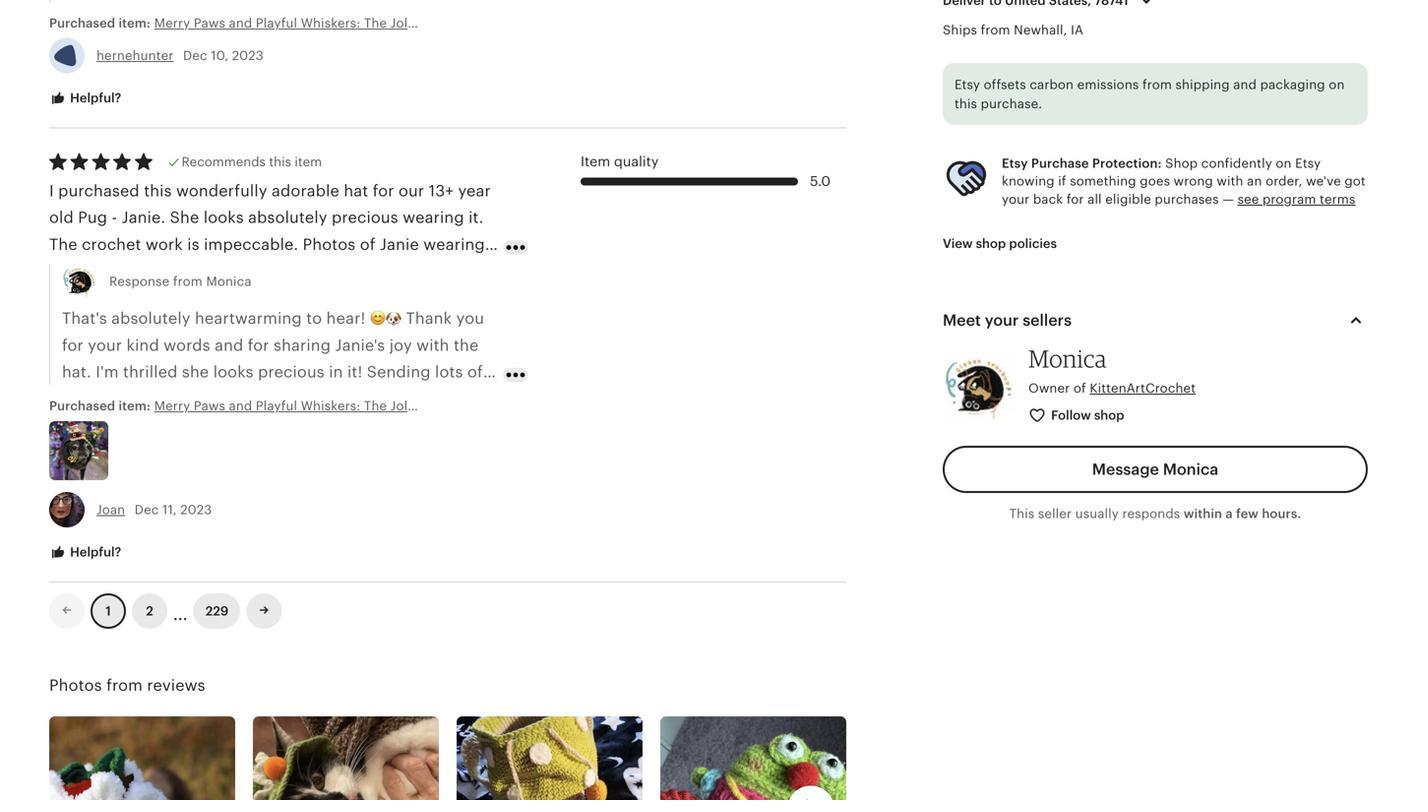 Task type: describe. For each thing, give the bounding box(es) containing it.
1 christmas from the top
[[465, 16, 528, 30]]

purchased item: merry paws and playful whiskers: the jolly clown christmas pet hat! for second merry paws and playful whiskers: the jolly clown christmas pet hat! link from the bottom of the page
[[49, 16, 580, 30]]

of right the lot
[[270, 262, 285, 280]]

your inside shop confidently on etsy knowing if something goes wrong with an order, we've got your back for all eligible purchases —
[[1002, 192, 1030, 207]]

shipping
[[1176, 77, 1230, 92]]

janie's
[[335, 336, 385, 354]]

0 horizontal spatial hat
[[82, 262, 106, 280]]

you.
[[373, 262, 406, 280]]

response from monica
[[109, 274, 252, 289]]

an
[[1247, 174, 1262, 189]]

and up hernehunter dec 10, 2023
[[229, 16, 252, 30]]

etsy offsets carbon emissions from shipping and packaging on this purchase.
[[955, 77, 1345, 111]]

1 vertical spatial a
[[1226, 506, 1233, 521]]

0 vertical spatial the
[[364, 16, 387, 30]]

lot
[[245, 262, 265, 280]]

lots
[[435, 363, 463, 381]]

jolly for second merry paws and playful whiskers: the jolly clown christmas pet hat! link from the bottom of the page
[[391, 16, 418, 30]]

words
[[164, 336, 210, 354]]

goes
[[1140, 174, 1170, 189]]

on inside shop confidently on etsy knowing if something goes wrong with an order, we've got your back for all eligible purchases —
[[1276, 156, 1292, 171]]

hernehunter dec 10, 2023
[[96, 48, 264, 63]]

for inside the 'i purchased this wonderfully adorable hat for our 13+ year old pug - janie.  she looks absolutely precious wearing it. the crochet work is impeccable.  photos of janie wearing this hat definitely bring a lot of joy.  thank you. i highly recommend this hat to others.'
[[373, 182, 394, 200]]

2 helpful? button from the top
[[34, 534, 136, 571]]

message monica button
[[943, 446, 1368, 493]]

meet
[[943, 312, 981, 329]]

our
[[399, 182, 424, 200]]

this
[[1009, 506, 1035, 521]]

this seller usually responds within a few hours.
[[1009, 506, 1302, 521]]

protection:
[[1092, 156, 1162, 171]]

purchased for 1st merry paws and playful whiskers: the jolly clown christmas pet hat! link from the bottom
[[49, 399, 115, 414]]

few
[[1236, 506, 1259, 521]]

sending
[[367, 363, 431, 381]]

purchased item: merry paws and playful whiskers: the jolly clown christmas pet hat! for 1st merry paws and playful whiskers: the jolly clown christmas pet hat! link from the bottom
[[49, 399, 580, 414]]

2 horizontal spatial hat
[[344, 182, 368, 200]]

hours.
[[1262, 506, 1302, 521]]

quality
[[614, 154, 659, 169]]

precious inside that's absolutely heartwarming to hear! 😊🐶 thank you for your kind words and for sharing janie's joy with the hat. i'm thrilled she looks precious in it! sending lots of love to janie! 🎩❤️
[[258, 363, 325, 381]]

something
[[1070, 174, 1137, 189]]

offsets
[[984, 77, 1026, 92]]

from inside etsy offsets carbon emissions from shipping and packaging on this purchase.
[[1143, 77, 1172, 92]]

hat! for 1st merry paws and playful whiskers: the jolly clown christmas pet hat! link from the bottom
[[555, 399, 580, 414]]

old
[[49, 209, 74, 227]]

2023 for hernehunter dec 10, 2023
[[232, 48, 264, 63]]

for inside shop confidently on etsy knowing if something goes wrong with an order, we've got your back for all eligible purchases —
[[1067, 192, 1084, 207]]

eligible
[[1106, 192, 1151, 207]]

2 item: from the top
[[119, 399, 151, 414]]

response
[[109, 274, 170, 289]]

—
[[1223, 192, 1234, 207]]

purchased
[[58, 182, 140, 200]]

looks inside the 'i purchased this wonderfully adorable hat for our 13+ year old pug - janie.  she looks absolutely precious wearing it. the crochet work is impeccable.  photos of janie wearing this hat definitely bring a lot of joy.  thank you. i highly recommend this hat to others.'
[[204, 209, 244, 227]]

1 vertical spatial photos
[[49, 677, 102, 694]]

love
[[62, 390, 94, 408]]

this down response from monica
[[147, 289, 175, 307]]

janie!
[[118, 390, 162, 408]]

229 link
[[194, 593, 240, 629]]

work
[[146, 236, 183, 253]]

that's absolutely heartwarming to hear! 😊🐶 thank you for your kind words and for sharing janie's joy with the hat. i'm thrilled she looks precious in it! sending lots of love to janie! 🎩❤️
[[62, 310, 484, 408]]

with inside that's absolutely heartwarming to hear! 😊🐶 thank you for your kind words and for sharing janie's joy with the hat. i'm thrilled she looks precious in it! sending lots of love to janie! 🎩❤️
[[417, 336, 449, 354]]

of inside that's absolutely heartwarming to hear! 😊🐶 thank you for your kind words and for sharing janie's joy with the hat. i'm thrilled she looks precious in it! sending lots of love to janie! 🎩❤️
[[468, 363, 483, 381]]

that's
[[62, 310, 107, 327]]

2 helpful? from the top
[[67, 545, 121, 559]]

5.0
[[810, 173, 831, 189]]

2 merry paws and playful whiskers: the jolly clown christmas pet hat! link from the top
[[154, 397, 580, 415]]

hear!
[[326, 310, 366, 327]]

shop for follow
[[1094, 408, 1125, 423]]

1 item: from the top
[[119, 16, 151, 30]]

monica image
[[943, 350, 1017, 424]]

hernehunter
[[96, 48, 174, 63]]

the
[[454, 336, 479, 354]]

view details of this review photo by joan image
[[49, 421, 108, 480]]

recommend
[[49, 289, 142, 307]]

2 clown from the top
[[422, 399, 461, 414]]

thank inside that's absolutely heartwarming to hear! 😊🐶 thank you for your kind words and for sharing janie's joy with the hat. i'm thrilled she looks precious in it! sending lots of love to janie! 🎩❤️
[[406, 310, 452, 327]]

purchase
[[1031, 156, 1089, 171]]

impeccable.
[[204, 236, 299, 253]]

0 horizontal spatial monica
[[206, 274, 252, 289]]

you
[[456, 310, 484, 327]]

bring
[[187, 262, 228, 280]]

pet for 1st merry paws and playful whiskers: the jolly clown christmas pet hat! link from the bottom
[[531, 399, 551, 414]]

janie.
[[122, 209, 166, 227]]

monica owner of kittenartcrochet
[[1029, 344, 1196, 396]]

she
[[170, 209, 199, 227]]

crochet
[[82, 236, 141, 253]]

thank inside the 'i purchased this wonderfully adorable hat for our 13+ year old pug - janie.  she looks absolutely precious wearing it. the crochet work is impeccable.  photos of janie wearing this hat definitely bring a lot of joy.  thank you. i highly recommend this hat to others.'
[[323, 262, 369, 280]]

see program terms link
[[1238, 192, 1356, 207]]

and inside that's absolutely heartwarming to hear! 😊🐶 thank you for your kind words and for sharing janie's joy with the hat. i'm thrilled she looks precious in it! sending lots of love to janie! 🎩❤️
[[215, 336, 244, 354]]

pet for second merry paws and playful whiskers: the jolly clown christmas pet hat! link from the bottom of the page
[[531, 16, 551, 30]]

view shop policies button
[[928, 226, 1072, 262]]

newhall,
[[1014, 23, 1068, 38]]

to inside the 'i purchased this wonderfully adorable hat for our 13+ year old pug - janie.  she looks absolutely precious wearing it. the crochet work is impeccable.  photos of janie wearing this hat definitely bring a lot of joy.  thank you. i highly recommend this hat to others.'
[[208, 289, 224, 307]]

shop confidently on etsy knowing if something goes wrong with an order, we've got your back for all eligible purchases —
[[1002, 156, 1366, 207]]

whiskers: for second merry paws and playful whiskers: the jolly clown christmas pet hat! link from the bottom of the page
[[301, 16, 361, 30]]

is
[[187, 236, 200, 253]]

for down 'heartwarming'
[[248, 336, 269, 354]]

1 paws from the top
[[194, 16, 225, 30]]

others.
[[228, 289, 282, 307]]

kind
[[126, 336, 159, 354]]

follow
[[1051, 408, 1091, 423]]

year
[[458, 182, 491, 200]]

1 horizontal spatial hat
[[179, 289, 204, 307]]

etsy purchase protection:
[[1002, 156, 1162, 171]]

purchase.
[[981, 96, 1043, 111]]

ia
[[1071, 23, 1084, 38]]

meet your sellers button
[[925, 297, 1386, 344]]

2 christmas from the top
[[465, 399, 528, 414]]

joy.
[[290, 262, 319, 280]]

purchases
[[1155, 192, 1219, 207]]

joan dec 11, 2023
[[96, 502, 212, 517]]

i purchased this wonderfully adorable hat for our 13+ year old pug - janie.  she looks absolutely precious wearing it. the crochet work is impeccable.  photos of janie wearing this hat definitely bring a lot of joy.  thank you. i highly recommend this hat to others.
[[49, 182, 491, 307]]

this up janie.
[[144, 182, 172, 200]]

this inside etsy offsets carbon emissions from shipping and packaging on this purchase.
[[955, 96, 977, 111]]

follow shop button
[[1014, 398, 1141, 434]]

229
[[205, 604, 229, 619]]

shop
[[1166, 156, 1198, 171]]

0 horizontal spatial i
[[49, 182, 54, 200]]

program
[[1263, 192, 1316, 207]]

janie
[[380, 236, 419, 253]]

wonderfully
[[176, 182, 267, 200]]

1 helpful? from the top
[[67, 91, 121, 105]]

and right '🎩❤️'
[[229, 399, 252, 414]]



Task type: locate. For each thing, give the bounding box(es) containing it.
on inside etsy offsets carbon emissions from shipping and packaging on this purchase.
[[1329, 77, 1345, 92]]

1 purchased item: merry paws and playful whiskers: the jolly clown christmas pet hat! from the top
[[49, 16, 580, 30]]

dec for 10,
[[183, 48, 207, 63]]

shop right view
[[976, 236, 1006, 251]]

1 hat! from the top
[[555, 16, 580, 30]]

terms
[[1320, 192, 1356, 207]]

your inside dropdown button
[[985, 312, 1019, 329]]

recommends this item
[[182, 155, 322, 169]]

0 vertical spatial pet
[[531, 16, 551, 30]]

precious down sharing
[[258, 363, 325, 381]]

your
[[1002, 192, 1030, 207], [985, 312, 1019, 329], [88, 336, 122, 354]]

shop right follow at the bottom right
[[1094, 408, 1125, 423]]

helpful?
[[67, 91, 121, 105], [67, 545, 121, 559]]

we've
[[1306, 174, 1341, 189]]

2 playful from the top
[[256, 399, 297, 414]]

definitely
[[110, 262, 182, 280]]

1 vertical spatial thank
[[406, 310, 452, 327]]

1 vertical spatial helpful?
[[67, 545, 121, 559]]

etsy
[[955, 77, 980, 92], [1002, 156, 1028, 171], [1296, 156, 1321, 171]]

2 horizontal spatial etsy
[[1296, 156, 1321, 171]]

1 playful from the top
[[256, 16, 297, 30]]

knowing
[[1002, 174, 1055, 189]]

on right packaging
[[1329, 77, 1345, 92]]

looks right she
[[213, 363, 254, 381]]

2 paws from the top
[[194, 399, 225, 414]]

of
[[360, 236, 376, 253], [270, 262, 285, 280], [468, 363, 483, 381], [1074, 381, 1086, 396]]

1 vertical spatial i
[[410, 262, 415, 280]]

joan link
[[96, 502, 125, 517]]

0 horizontal spatial a
[[232, 262, 241, 280]]

the inside the 'i purchased this wonderfully adorable hat for our 13+ year old pug - janie.  she looks absolutely precious wearing it. the crochet work is impeccable.  photos of janie wearing this hat definitely bring a lot of joy.  thank you. i highly recommend this hat to others.'
[[49, 236, 77, 253]]

1 vertical spatial on
[[1276, 156, 1292, 171]]

from for monica
[[173, 274, 203, 289]]

1 vertical spatial pet
[[531, 399, 551, 414]]

of left janie
[[360, 236, 376, 253]]

1 vertical spatial christmas
[[465, 399, 528, 414]]

0 vertical spatial precious
[[332, 209, 398, 227]]

merry up hernehunter dec 10, 2023
[[154, 16, 190, 30]]

absolutely inside the 'i purchased this wonderfully adorable hat for our 13+ year old pug - janie.  she looks absolutely precious wearing it. the crochet work is impeccable.  photos of janie wearing this hat definitely bring a lot of joy.  thank you. i highly recommend this hat to others.'
[[248, 209, 327, 227]]

ships
[[943, 23, 977, 38]]

policies
[[1009, 236, 1057, 251]]

1 vertical spatial purchased
[[49, 399, 115, 414]]

a left the lot
[[232, 262, 241, 280]]

helpful? down hernehunter
[[67, 91, 121, 105]]

1 horizontal spatial monica
[[1029, 344, 1107, 373]]

1 vertical spatial dec
[[135, 502, 159, 517]]

looks inside that's absolutely heartwarming to hear! 😊🐶 thank you for your kind words and for sharing janie's joy with the hat. i'm thrilled she looks precious in it! sending lots of love to janie! 🎩❤️
[[213, 363, 254, 381]]

1 vertical spatial clown
[[422, 399, 461, 414]]

helpful? button down joan link
[[34, 534, 136, 571]]

2 horizontal spatial to
[[306, 310, 322, 327]]

0 horizontal spatial photos
[[49, 677, 102, 694]]

this left purchase.
[[955, 96, 977, 111]]

item
[[581, 154, 610, 169]]

emissions
[[1077, 77, 1139, 92]]

1 purchased from the top
[[49, 16, 115, 30]]

hat
[[344, 182, 368, 200], [82, 262, 106, 280], [179, 289, 204, 307]]

precious up janie
[[332, 209, 398, 227]]

shop inside view shop policies button
[[976, 236, 1006, 251]]

1 horizontal spatial 2023
[[232, 48, 264, 63]]

message
[[1092, 461, 1159, 478]]

1 horizontal spatial photos
[[303, 236, 356, 253]]

1 vertical spatial paws
[[194, 399, 225, 414]]

order,
[[1266, 174, 1303, 189]]

0 vertical spatial monica
[[206, 274, 252, 289]]

paws down she
[[194, 399, 225, 414]]

i'm
[[96, 363, 119, 381]]

1 vertical spatial merry paws and playful whiskers: the jolly clown christmas pet hat! link
[[154, 397, 580, 415]]

1 horizontal spatial absolutely
[[248, 209, 327, 227]]

1 horizontal spatial i
[[410, 262, 415, 280]]

this left item
[[269, 155, 291, 169]]

0 vertical spatial i
[[49, 182, 54, 200]]

monica up within
[[1163, 461, 1219, 478]]

0 vertical spatial hat!
[[555, 16, 580, 30]]

shop for view
[[976, 236, 1006, 251]]

a
[[232, 262, 241, 280], [1226, 506, 1233, 521]]

helpful? button down hernehunter
[[34, 80, 136, 117]]

1 merry paws and playful whiskers: the jolly clown christmas pet hat! link from the top
[[154, 14, 580, 32]]

1 vertical spatial your
[[985, 312, 1019, 329]]

helpful? button
[[34, 80, 136, 117], [34, 534, 136, 571]]

0 horizontal spatial absolutely
[[111, 310, 191, 327]]

absolutely down adorable
[[248, 209, 327, 227]]

for up hat.
[[62, 336, 84, 354]]

0 vertical spatial 2023
[[232, 48, 264, 63]]

heartwarming
[[195, 310, 302, 327]]

reviews
[[147, 677, 205, 694]]

shop inside follow shop button
[[1094, 408, 1125, 423]]

1 horizontal spatial to
[[208, 289, 224, 307]]

adorable
[[272, 182, 340, 200]]

1 jolly from the top
[[391, 16, 418, 30]]

1 vertical spatial 2023
[[180, 502, 212, 517]]

etsy for etsy purchase protection:
[[1002, 156, 1028, 171]]

purchased for second merry paws and playful whiskers: the jolly clown christmas pet hat! link from the bottom of the page
[[49, 16, 115, 30]]

monica up others.
[[206, 274, 252, 289]]

for left all
[[1067, 192, 1084, 207]]

1 helpful? button from the top
[[34, 80, 136, 117]]

0 vertical spatial absolutely
[[248, 209, 327, 227]]

0 vertical spatial looks
[[204, 209, 244, 227]]

item: up hernehunter
[[119, 16, 151, 30]]

2 vertical spatial your
[[88, 336, 122, 354]]

seller
[[1038, 506, 1072, 521]]

…
[[173, 596, 188, 626]]

2023 right 11,
[[180, 502, 212, 517]]

2023
[[232, 48, 264, 63], [180, 502, 212, 517]]

to up sharing
[[306, 310, 322, 327]]

0 vertical spatial dec
[[183, 48, 207, 63]]

1 vertical spatial purchased item: merry paws and playful whiskers: the jolly clown christmas pet hat!
[[49, 399, 580, 414]]

1 vertical spatial absolutely
[[111, 310, 191, 327]]

your down knowing
[[1002, 192, 1030, 207]]

2 hat! from the top
[[555, 399, 580, 414]]

2
[[146, 604, 153, 619]]

hat up recommend
[[82, 262, 106, 280]]

1 vertical spatial helpful? button
[[34, 534, 136, 571]]

item
[[295, 155, 322, 169]]

1 horizontal spatial dec
[[183, 48, 207, 63]]

1 horizontal spatial shop
[[1094, 408, 1125, 423]]

purchased up hernehunter link
[[49, 16, 115, 30]]

from for reviews
[[106, 677, 143, 694]]

2023 right 10,
[[232, 48, 264, 63]]

dec for 11,
[[135, 502, 159, 517]]

wearing down 13+
[[403, 209, 464, 227]]

from right ships
[[981, 23, 1010, 38]]

hat! for second merry paws and playful whiskers: the jolly clown christmas pet hat! link from the bottom of the page
[[555, 16, 580, 30]]

0 vertical spatial thank
[[323, 262, 369, 280]]

0 vertical spatial wearing
[[403, 209, 464, 227]]

0 vertical spatial helpful? button
[[34, 80, 136, 117]]

responds
[[1123, 506, 1180, 521]]

0 vertical spatial purchased
[[49, 16, 115, 30]]

😊🐶
[[370, 310, 402, 327]]

christmas
[[465, 16, 528, 30], [465, 399, 528, 414]]

1 horizontal spatial a
[[1226, 506, 1233, 521]]

0 vertical spatial on
[[1329, 77, 1345, 92]]

1 whiskers: from the top
[[301, 16, 361, 30]]

hat.
[[62, 363, 91, 381]]

0 horizontal spatial 2023
[[180, 502, 212, 517]]

0 vertical spatial merry paws and playful whiskers: the jolly clown christmas pet hat! link
[[154, 14, 580, 32]]

10,
[[211, 48, 229, 63]]

0 vertical spatial playful
[[256, 16, 297, 30]]

1 vertical spatial playful
[[256, 399, 297, 414]]

joy
[[390, 336, 412, 354]]

and down 'heartwarming'
[[215, 336, 244, 354]]

item: down thrilled
[[119, 399, 151, 414]]

item:
[[119, 16, 151, 30], [119, 399, 151, 414]]

your right meet
[[985, 312, 1019, 329]]

and right shipping
[[1234, 77, 1257, 92]]

hat!
[[555, 16, 580, 30], [555, 399, 580, 414]]

1 vertical spatial merry
[[154, 399, 190, 414]]

kittenartcrochet
[[1090, 381, 1196, 396]]

from left shipping
[[1143, 77, 1172, 92]]

1 vertical spatial shop
[[1094, 408, 1125, 423]]

2 vertical spatial hat
[[179, 289, 204, 307]]

to down i'm on the top left
[[98, 390, 114, 408]]

monica up owner
[[1029, 344, 1107, 373]]

hat down response from monica
[[179, 289, 204, 307]]

shop
[[976, 236, 1006, 251], [1094, 408, 1125, 423]]

1 merry from the top
[[154, 16, 190, 30]]

merry down thrilled
[[154, 399, 190, 414]]

0 horizontal spatial with
[[417, 336, 449, 354]]

0 vertical spatial with
[[1217, 174, 1244, 189]]

and inside etsy offsets carbon emissions from shipping and packaging on this purchase.
[[1234, 77, 1257, 92]]

etsy up knowing
[[1002, 156, 1028, 171]]

helpful? down joan link
[[67, 545, 121, 559]]

2 pet from the top
[[531, 399, 551, 414]]

0 horizontal spatial thank
[[323, 262, 369, 280]]

with up lots at left
[[417, 336, 449, 354]]

0 vertical spatial helpful?
[[67, 91, 121, 105]]

2 purchased item: merry paws and playful whiskers: the jolly clown christmas pet hat! from the top
[[49, 399, 580, 414]]

whiskers: for 1st merry paws and playful whiskers: the jolly clown christmas pet hat! link from the bottom
[[301, 399, 361, 414]]

0 vertical spatial shop
[[976, 236, 1006, 251]]

playful
[[256, 16, 297, 30], [256, 399, 297, 414]]

dec left 11,
[[135, 502, 159, 517]]

ships from newhall, ia
[[943, 23, 1084, 38]]

1 horizontal spatial thank
[[406, 310, 452, 327]]

thank
[[323, 262, 369, 280], [406, 310, 452, 327]]

of up follow shop button
[[1074, 381, 1086, 396]]

with up —
[[1217, 174, 1244, 189]]

0 vertical spatial paws
[[194, 16, 225, 30]]

0 horizontal spatial etsy
[[955, 77, 980, 92]]

1 vertical spatial hat
[[82, 262, 106, 280]]

1 horizontal spatial with
[[1217, 174, 1244, 189]]

0 vertical spatial a
[[232, 262, 241, 280]]

etsy inside etsy offsets carbon emissions from shipping and packaging on this purchase.
[[955, 77, 980, 92]]

of right lots at left
[[468, 363, 483, 381]]

absolutely inside that's absolutely heartwarming to hear! 😊🐶 thank you for your kind words and for sharing janie's joy with the hat. i'm thrilled she looks precious in it! sending lots of love to janie! 🎩❤️
[[111, 310, 191, 327]]

pug
[[78, 209, 107, 227]]

1 horizontal spatial on
[[1329, 77, 1345, 92]]

and
[[229, 16, 252, 30], [1234, 77, 1257, 92], [215, 336, 244, 354], [229, 399, 252, 414]]

kittenartcrochet link
[[1090, 381, 1196, 396]]

wearing up highly
[[424, 236, 485, 253]]

with inside shop confidently on etsy knowing if something goes wrong with an order, we've got your back for all eligible purchases —
[[1217, 174, 1244, 189]]

it!
[[347, 363, 363, 381]]

the
[[364, 16, 387, 30], [49, 236, 77, 253], [364, 399, 387, 414]]

photos up joy.
[[303, 236, 356, 253]]

2 merry from the top
[[154, 399, 190, 414]]

1 vertical spatial wearing
[[424, 236, 485, 253]]

this up recommend
[[49, 262, 77, 280]]

1 vertical spatial monica
[[1029, 344, 1107, 373]]

your up i'm on the top left
[[88, 336, 122, 354]]

from for newhall,
[[981, 23, 1010, 38]]

0 vertical spatial whiskers:
[[301, 16, 361, 30]]

purchased down hat.
[[49, 399, 115, 414]]

jolly for 1st merry paws and playful whiskers: the jolly clown christmas pet hat! link from the bottom
[[391, 399, 418, 414]]

hernehunter link
[[96, 48, 174, 63]]

pet
[[531, 16, 551, 30], [531, 399, 551, 414]]

monica inside button
[[1163, 461, 1219, 478]]

thank up joy
[[406, 310, 452, 327]]

1 vertical spatial whiskers:
[[301, 399, 361, 414]]

0 vertical spatial purchased item: merry paws and playful whiskers: the jolly clown christmas pet hat!
[[49, 16, 580, 30]]

view shop policies
[[943, 236, 1057, 251]]

2 horizontal spatial monica
[[1163, 461, 1219, 478]]

1 vertical spatial with
[[417, 336, 449, 354]]

0 horizontal spatial dec
[[135, 502, 159, 517]]

13+
[[429, 182, 454, 200]]

0 vertical spatial jolly
[[391, 16, 418, 30]]

0 horizontal spatial on
[[1276, 156, 1292, 171]]

0 horizontal spatial precious
[[258, 363, 325, 381]]

2 link
[[132, 593, 167, 629]]

dec left 10,
[[183, 48, 207, 63]]

from left the reviews
[[106, 677, 143, 694]]

2 whiskers: from the top
[[301, 399, 361, 414]]

paws
[[194, 16, 225, 30], [194, 399, 225, 414]]

hat right adorable
[[344, 182, 368, 200]]

etsy left offsets
[[955, 77, 980, 92]]

etsy for etsy offsets carbon emissions from shipping and packaging on this purchase.
[[955, 77, 980, 92]]

1 vertical spatial hat!
[[555, 399, 580, 414]]

carbon
[[1030, 77, 1074, 92]]

sellers
[[1023, 312, 1072, 329]]

0 vertical spatial hat
[[344, 182, 368, 200]]

photos down the 1 link
[[49, 677, 102, 694]]

1 vertical spatial the
[[49, 236, 77, 253]]

2 vertical spatial monica
[[1163, 461, 1219, 478]]

1 pet from the top
[[531, 16, 551, 30]]

precious inside the 'i purchased this wonderfully adorable hat for our 13+ year old pug - janie.  she looks absolutely precious wearing it. the crochet work is impeccable.  photos of janie wearing this hat definitely bring a lot of joy.  thank you. i highly recommend this hat to others.'
[[332, 209, 398, 227]]

1 vertical spatial to
[[306, 310, 322, 327]]

1 horizontal spatial precious
[[332, 209, 398, 227]]

your inside that's absolutely heartwarming to hear! 😊🐶 thank you for your kind words and for sharing janie's joy with the hat. i'm thrilled she looks precious in it! sending lots of love to janie! 🎩❤️
[[88, 336, 122, 354]]

to down bring
[[208, 289, 224, 307]]

wearing
[[403, 209, 464, 227], [424, 236, 485, 253]]

it.
[[469, 209, 484, 227]]

for
[[373, 182, 394, 200], [1067, 192, 1084, 207], [62, 336, 84, 354], [248, 336, 269, 354]]

monica inside monica owner of kittenartcrochet
[[1029, 344, 1107, 373]]

of inside monica owner of kittenartcrochet
[[1074, 381, 1086, 396]]

2 vertical spatial the
[[364, 399, 387, 414]]

thank right joy.
[[323, 262, 369, 280]]

1 vertical spatial jolly
[[391, 399, 418, 414]]

recommends
[[182, 155, 266, 169]]

thrilled
[[123, 363, 178, 381]]

for left our
[[373, 182, 394, 200]]

see program terms
[[1238, 192, 1356, 207]]

photos inside the 'i purchased this wonderfully adorable hat for our 13+ year old pug - janie.  she looks absolutely precious wearing it. the crochet work is impeccable.  photos of janie wearing this hat definitely bring a lot of joy.  thank you. i highly recommend this hat to others.'
[[303, 236, 356, 253]]

i up old
[[49, 182, 54, 200]]

absolutely up kind
[[111, 310, 191, 327]]

11,
[[162, 502, 177, 517]]

from
[[981, 23, 1010, 38], [1143, 77, 1172, 92], [173, 274, 203, 289], [106, 677, 143, 694]]

from down is
[[173, 274, 203, 289]]

on up 'order,'
[[1276, 156, 1292, 171]]

2 jolly from the top
[[391, 399, 418, 414]]

a left "few"
[[1226, 506, 1233, 521]]

1 vertical spatial looks
[[213, 363, 254, 381]]

etsy inside shop confidently on etsy knowing if something goes wrong with an order, we've got your back for all eligible purchases —
[[1296, 156, 1321, 171]]

1 horizontal spatial etsy
[[1002, 156, 1028, 171]]

1 vertical spatial item:
[[119, 399, 151, 414]]

0 vertical spatial to
[[208, 289, 224, 307]]

0 vertical spatial clown
[[422, 16, 461, 30]]

0 vertical spatial merry
[[154, 16, 190, 30]]

0 horizontal spatial shop
[[976, 236, 1006, 251]]

1 clown from the top
[[422, 16, 461, 30]]

paws up 10,
[[194, 16, 225, 30]]

a inside the 'i purchased this wonderfully adorable hat for our 13+ year old pug - janie.  she looks absolutely precious wearing it. the crochet work is impeccable.  photos of janie wearing this hat definitely bring a lot of joy.  thank you. i highly recommend this hat to others.'
[[232, 262, 241, 280]]

0 horizontal spatial to
[[98, 390, 114, 408]]

got
[[1345, 174, 1366, 189]]

i right you.
[[410, 262, 415, 280]]

etsy up we've
[[1296, 156, 1321, 171]]

2 vertical spatial to
[[98, 390, 114, 408]]

looks down wonderfully
[[204, 209, 244, 227]]

follow shop
[[1051, 408, 1125, 423]]

usually
[[1076, 506, 1119, 521]]

back
[[1033, 192, 1063, 207]]

2 purchased from the top
[[49, 399, 115, 414]]

if
[[1058, 174, 1067, 189]]

2023 for joan dec 11, 2023
[[180, 502, 212, 517]]

packaging
[[1260, 77, 1326, 92]]



Task type: vqa. For each thing, say whether or not it's contained in the screenshot.
'to' in the I love my mini plates! They are true craftsmanship, high quality and one of a kind. I ordered six, and each one of them is different to the other. The order arrived very quickly and the plate
no



